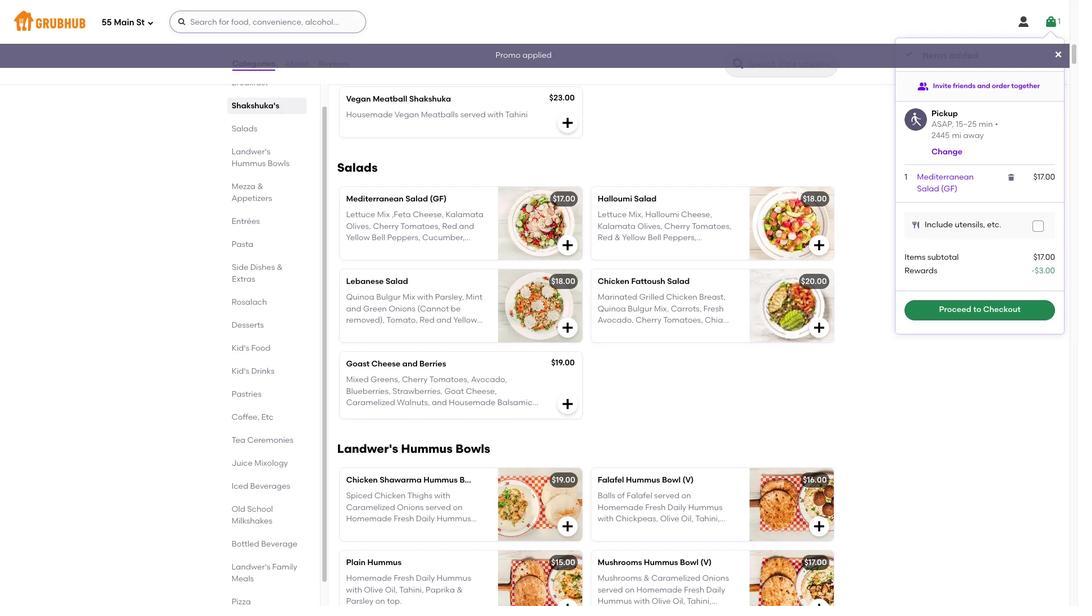 Task type: describe. For each thing, give the bounding box(es) containing it.
homemade inside homemade fresh daily hummus with olive oil, tahini, paprika & parsley on top.
[[346, 574, 392, 584]]

reviews
[[318, 59, 350, 68]]

utensils,
[[955, 220, 986, 230]]

1 inside button
[[1058, 17, 1061, 26]]

tomatoes, inside lettuce mix, halloumi cheese, kalamata olives, cherry tomatoes, red & yellow bell peppers, cucumbers, radish & lemon mint dressing.
[[692, 222, 732, 231]]

landwer's family meals
[[232, 563, 297, 584]]

iced beverages
[[232, 482, 290, 491]]

two
[[346, 28, 362, 37]]

cheese, inside mixed greens, cherry tomatoes, avocado, blueberries, strawberries, goat cheese, caramelized walnuts, and housemade balsamic dressing
[[466, 387, 497, 396]]

fresh inside marinated grilled chicken breast, quinoa bulgur mix, carrots, fresh avocado, cherry tomatoes, chia seeds
[[704, 304, 724, 314]]

chia
[[705, 316, 723, 325]]

pastries tab
[[232, 389, 302, 400]]

0 horizontal spatial (gf)
[[430, 194, 447, 204]]

bread.
[[378, 73, 403, 83]]

breakfast tab
[[232, 77, 302, 89]]

lettuce for lettuce mix, halloumi cheese, kalamata olives, cherry tomatoes, red & yellow bell peppers, cucumbers, radish & lemon mint dressing.
[[598, 210, 627, 220]]

cucumbers,
[[598, 244, 645, 254]]

0 horizontal spatial mediterranean salad (gf)
[[346, 194, 447, 204]]

include utensils, etc.
[[925, 220, 1002, 230]]

red for and
[[442, 222, 457, 231]]

st
[[136, 17, 145, 27]]

mezza & appetizers tab
[[232, 181, 302, 204]]

hummus inside tab
[[232, 159, 266, 169]]

bowl for $19.00
[[662, 476, 681, 485]]

shakshuka's tab
[[232, 100, 302, 112]]

0 horizontal spatial a
[[346, 62, 351, 71]]

and left berries
[[403, 360, 418, 369]]

1 vertical spatial cheese
[[372, 360, 401, 369]]

0 vertical spatial shakshuka
[[383, 12, 425, 21]]

peppers, for sumac
[[387, 233, 421, 243]]

quinoa
[[598, 304, 626, 314]]

together
[[1012, 82, 1040, 90]]

parsley
[[346, 597, 374, 607]]

plain hummus
[[346, 558, 402, 568]]

fresh inside homemade fresh daily hummus with olive oil, tahini, paprika & parsley on top.
[[394, 574, 414, 584]]

and inside invite friends and order together button
[[978, 82, 991, 90]]

mix, inside marinated grilled chicken breast, quinoa bulgur mix, carrots, fresh avocado, cherry tomatoes, chia seeds
[[654, 304, 669, 314]]

the
[[630, 537, 643, 547]]

parsley.
[[637, 526, 666, 535]]

kalamata for &
[[598, 222, 636, 231]]

-
[[1032, 266, 1035, 276]]

served inside mushrooms & caramelized onions served on homemade fresh daily hummus with olive oil, tahin
[[598, 586, 623, 595]]

on up the served at the bottom of the page
[[682, 492, 691, 501]]

order
[[992, 82, 1010, 90]]

0 vertical spatial $19.00
[[551, 358, 575, 368]]

salad inside mediterranean salad (gf)
[[917, 184, 939, 194]]

1 vertical spatial landwer's
[[337, 442, 398, 456]]

mushrooms for mushrooms hummus bowl (v)
[[598, 558, 642, 568]]

$18.00 for lebanese salad
[[551, 277, 575, 286]]

mezza & appetizers
[[232, 182, 272, 203]]

falafel hummus bowl (v) image
[[750, 469, 834, 542]]

served
[[668, 526, 694, 535]]

appetizers
[[232, 194, 272, 203]]

halloumi up eggs on the top of the page
[[346, 12, 381, 21]]

to
[[974, 305, 982, 315]]

desserts tab
[[232, 320, 302, 331]]

$23.00
[[549, 93, 575, 103]]

yellow for radish,
[[346, 233, 370, 243]]

goat
[[445, 387, 464, 396]]

$16.00
[[803, 476, 827, 485]]

mezza
[[232, 182, 256, 192]]

school
[[247, 505, 273, 514]]

homemade inside balls of falafel served on homemade fresh daily hummus with chickpeas, olive oil, tahini, paprika & parsley. served with 2 pitas on the side
[[598, 503, 644, 513]]

falafel inside balls of falafel served on homemade fresh daily hummus with chickpeas, olive oil, tahini, paprika & parsley. served with 2 pitas on the side
[[627, 492, 653, 501]]

svg image inside 1 button
[[1045, 15, 1058, 29]]

tomatoes, inside 'lettuce mix ,feta cheese, kalamata olives, cherry tomatoes, red and yellow bell peppers, cucumber, radish, sumac with lemon mint dressing'
[[401, 222, 440, 231]]

oil, for $19.00
[[681, 515, 694, 524]]

pepper
[[377, 39, 405, 49]]

min
[[979, 120, 993, 129]]

items added
[[923, 50, 979, 61]]

extras
[[232, 275, 255, 284]]

reviews button
[[318, 44, 350, 84]]

mi
[[952, 131, 962, 141]]

change
[[932, 147, 963, 157]]

daily inside mushrooms & caramelized onions served on homemade fresh daily hummus with olive oil, tahin
[[707, 586, 725, 595]]

fresh inside mushrooms & caramelized onions served on homemade fresh daily hummus with olive oil, tahin
[[684, 586, 705, 595]]

$20.00
[[801, 277, 827, 286]]

invite friends and order together button
[[918, 76, 1040, 96]]

entrées
[[232, 217, 260, 226]]

kid's drinks tab
[[232, 366, 302, 377]]

dressing inside mixed greens, cherry tomatoes, avocado, blueberries, strawberries, goat cheese, caramelized walnuts, and housemade balsamic dressing
[[346, 410, 379, 419]]

friends
[[953, 82, 976, 90]]

kid's for kid's food
[[232, 344, 249, 353]]

milkshakes
[[232, 517, 272, 526]]

drinks
[[251, 367, 275, 376]]

1 vertical spatial salads
[[337, 161, 378, 175]]

& inside mushrooms & caramelized onions served on homemade fresh daily hummus with olive oil, tahin
[[644, 574, 650, 584]]

& inside homemade fresh daily hummus with olive oil, tahini, paprika & parsley on top.
[[457, 586, 463, 595]]

fresh inside balls of falafel served on homemade fresh daily hummus with chickpeas, olive oil, tahini, paprika & parsley. served with 2 pitas on the side
[[645, 503, 666, 513]]

carrots,
[[671, 304, 702, 314]]

poached
[[384, 28, 418, 37]]

paprika inside homemade fresh daily hummus with olive oil, tahini, paprika & parsley on top.
[[426, 586, 455, 595]]

juice
[[232, 459, 253, 468]]

with inside mushrooms & caramelized onions served on homemade fresh daily hummus with olive oil, tahin
[[634, 597, 650, 607]]

shawarma
[[380, 476, 422, 485]]

mixed greens, cherry tomatoes, avocado, blueberries, strawberries, goat cheese, caramelized walnuts, and housemade balsamic dressing
[[346, 375, 533, 419]]

beverages
[[250, 482, 290, 491]]

landwer's for landwer's hummus bowls tab
[[232, 147, 270, 157]]

invite
[[933, 82, 952, 90]]

bowls inside landwer's hummus bowls tab
[[268, 159, 290, 169]]

salad up carrots,
[[667, 277, 690, 286]]

landwer's hummus bowls inside tab
[[232, 147, 290, 169]]

55
[[102, 17, 112, 27]]

yellow for radish
[[622, 233, 646, 243]]

$15.00
[[551, 558, 575, 568]]

of inside balls of falafel served on homemade fresh daily hummus with chickpeas, olive oil, tahini, paprika & parsley. served with 2 pitas on the side
[[617, 492, 625, 501]]

balls
[[598, 492, 616, 501]]

juice mixology tab
[[232, 458, 302, 470]]

mixology
[[255, 459, 288, 468]]

side dishes & extras
[[232, 263, 283, 284]]

$18.00 for halloumi salad
[[803, 194, 827, 204]]

rewards
[[905, 266, 938, 276]]

radish,
[[346, 244, 374, 254]]

subtotal
[[928, 253, 959, 262]]

mint inside lettuce mix, halloumi cheese, kalamata olives, cherry tomatoes, red & yellow bell peppers, cucumbers, radish & lemon mint dressing.
[[710, 244, 727, 254]]

halloumi salad
[[598, 194, 657, 204]]

berries
[[420, 360, 446, 369]]

and inside mixed greens, cherry tomatoes, avocado, blueberries, strawberries, goat cheese, caramelized walnuts, and housemade balsamic dressing
[[432, 398, 447, 408]]

2
[[714, 526, 718, 535]]

tahini, inside homemade fresh daily hummus with olive oil, tahini, paprika & parsley on top.
[[399, 586, 424, 595]]

coffee, etc
[[232, 413, 274, 422]]

lebanese salad image
[[498, 270, 582, 343]]

landwer's for landwer's family meals tab
[[232, 563, 270, 572]]

walnuts,
[[397, 398, 430, 408]]

invite friends and order together
[[933, 82, 1040, 90]]

1 horizontal spatial landwer's hummus bowls
[[337, 442, 490, 456]]

falafel hummus bowl (v)
[[598, 476, 694, 485]]

55 main st
[[102, 17, 145, 27]]

eggs
[[363, 28, 382, 37]]

•
[[995, 120, 999, 129]]

kid's food tab
[[232, 343, 302, 354]]

salads tab
[[232, 123, 302, 135]]

on inside mushrooms & caramelized onions served on homemade fresh daily hummus with olive oil, tahin
[[625, 586, 635, 595]]

0 horizontal spatial falafel
[[598, 476, 624, 485]]

iced beverages tab
[[232, 481, 302, 493]]

applied
[[523, 51, 552, 60]]

with inside two eggs poached in a spiced tomato pepper sauce, crispy halloumi cheese and spinach, with a side of tahini, side salad and challah bread.
[[465, 51, 481, 60]]

halloumi inside lettuce mix, halloumi cheese, kalamata olives, cherry tomatoes, red & yellow bell peppers, cucumbers, radish & lemon mint dressing.
[[646, 210, 679, 220]]

with down the balls
[[598, 515, 614, 524]]

mint inside 'lettuce mix ,feta cheese, kalamata olives, cherry tomatoes, red and yellow bell peppers, cucumber, radish, sumac with lemon mint dressing'
[[451, 244, 467, 254]]

chicken shawarma hummus bowl image
[[498, 469, 582, 542]]

1 vertical spatial mediterranean
[[346, 194, 404, 204]]

daily inside homemade fresh daily hummus with olive oil, tahini, paprika & parsley on top.
[[416, 574, 435, 584]]

mix
[[377, 210, 390, 220]]

shakshuka's
[[232, 101, 279, 111]]

proceed to checkout button
[[905, 300, 1055, 320]]

1 horizontal spatial a
[[429, 28, 434, 37]]

kid's food
[[232, 344, 271, 353]]

dishes
[[250, 263, 275, 272]]

proceed
[[939, 305, 972, 315]]

away
[[964, 131, 984, 141]]

& inside balls of falafel served on homemade fresh daily hummus with chickpeas, olive oil, tahini, paprika & parsley. served with 2 pitas on the side
[[629, 526, 635, 535]]

1 vertical spatial $19.00
[[552, 476, 575, 485]]

with left tahini
[[488, 110, 504, 120]]

0 vertical spatial housemade
[[346, 110, 393, 120]]

kid's drinks
[[232, 367, 275, 376]]

pickup
[[932, 109, 958, 118]]

items for items subtotal
[[905, 253, 926, 262]]

15–25
[[956, 120, 977, 129]]

on inside homemade fresh daily hummus with olive oil, tahini, paprika & parsley on top.
[[376, 597, 385, 607]]

asap,
[[932, 120, 954, 129]]

Search for food, convenience, alcohol... search field
[[169, 11, 366, 33]]

1 vertical spatial shakshuka
[[409, 94, 451, 104]]

caramelized inside mushrooms & caramelized onions served on homemade fresh daily hummus with olive oil, tahin
[[652, 574, 701, 584]]

tomatoes, inside mixed greens, cherry tomatoes, avocado, blueberries, strawberries, goat cheese, caramelized walnuts, and housemade balsamic dressing
[[430, 375, 469, 385]]

housemade inside mixed greens, cherry tomatoes, avocado, blueberries, strawberries, goat cheese, caramelized walnuts, and housemade balsamic dressing
[[449, 398, 496, 408]]



Task type: vqa. For each thing, say whether or not it's contained in the screenshot.
BEEF GYRO SANDWICH image
no



Task type: locate. For each thing, give the bounding box(es) containing it.
landwer's hummus bowls down salads tab at the left top of the page
[[232, 147, 290, 169]]

cheese, inside 'lettuce mix ,feta cheese, kalamata olives, cherry tomatoes, red and yellow bell peppers, cucumber, radish, sumac with lemon mint dressing'
[[413, 210, 444, 220]]

0 horizontal spatial avocado,
[[471, 375, 507, 385]]

breast,
[[699, 293, 726, 302]]

(gf) up cucumber,
[[430, 194, 447, 204]]

food
[[251, 344, 271, 353]]

1 horizontal spatial kalamata
[[598, 222, 636, 231]]

1 horizontal spatial $18.00
[[803, 194, 827, 204]]

greens,
[[371, 375, 400, 385]]

0 horizontal spatial chicken
[[346, 476, 378, 485]]

yellow inside lettuce mix, halloumi cheese, kalamata olives, cherry tomatoes, red & yellow bell peppers, cucumbers, radish & lemon mint dressing.
[[622, 233, 646, 243]]

Search Cafe Landwer search field
[[748, 59, 834, 70]]

meatball
[[373, 94, 407, 104]]

radish
[[646, 244, 672, 254]]

oil, inside mushrooms & caramelized onions served on homemade fresh daily hummus with olive oil, tahin
[[673, 597, 685, 607]]

mushrooms inside mushrooms & caramelized onions served on homemade fresh daily hummus with olive oil, tahin
[[598, 574, 642, 584]]

lettuce
[[346, 210, 375, 220], [598, 210, 627, 220]]

lettuce down the halloumi salad
[[598, 210, 627, 220]]

1 horizontal spatial vegan
[[395, 110, 419, 120]]

ceremonies
[[247, 436, 294, 445]]

0 vertical spatial $18.00
[[803, 194, 827, 204]]

sauce,
[[407, 39, 433, 49]]

kalamata inside lettuce mix, halloumi cheese, kalamata olives, cherry tomatoes, red & yellow bell peppers, cucumbers, radish & lemon mint dressing.
[[598, 222, 636, 231]]

paprika inside balls of falafel served on homemade fresh daily hummus with chickpeas, olive oil, tahini, paprika & parsley. served with 2 pitas on the side
[[598, 526, 627, 535]]

dressing inside 'lettuce mix ,feta cheese, kalamata olives, cherry tomatoes, red and yellow bell peppers, cucumber, radish, sumac with lemon mint dressing'
[[346, 256, 379, 265]]

served for on
[[654, 492, 680, 501]]

0 horizontal spatial yellow
[[346, 233, 370, 243]]

meatballs
[[421, 110, 459, 120]]

change button
[[932, 147, 963, 158]]

in
[[420, 28, 427, 37]]

shakshuka up housemade vegan meatballs served with tahini
[[409, 94, 451, 104]]

with inside homemade fresh daily hummus with olive oil, tahini, paprika & parsley on top.
[[346, 586, 362, 595]]

cherry inside lettuce mix, halloumi cheese, kalamata olives, cherry tomatoes, red & yellow bell peppers, cucumbers, radish & lemon mint dressing.
[[664, 222, 690, 231]]

cherry up 'strawberries,'
[[402, 375, 428, 385]]

2 vertical spatial served
[[598, 586, 623, 595]]

olives, for mix,
[[638, 222, 663, 231]]

2 vertical spatial daily
[[707, 586, 725, 595]]

0 vertical spatial daily
[[668, 503, 687, 513]]

chicken for chicken fattoush salad
[[598, 277, 630, 286]]

olive for chicken shawarma hummus bowl
[[660, 515, 679, 524]]

salad up lettuce mix, halloumi cheese, kalamata olives, cherry tomatoes, red & yellow bell peppers, cucumbers, radish & lemon mint dressing.
[[634, 194, 657, 204]]

seeds
[[598, 327, 621, 337]]

with right sumac
[[405, 244, 421, 254]]

kalamata for and
[[446, 210, 484, 220]]

landwer's up shawarma
[[337, 442, 398, 456]]

salad up ,feta
[[406, 194, 428, 204]]

desserts
[[232, 321, 264, 330]]

2 olives, from the left
[[638, 222, 663, 231]]

people icon image
[[918, 81, 929, 92]]

2 lettuce from the left
[[598, 210, 627, 220]]

1 vertical spatial bowls
[[456, 442, 490, 456]]

onions
[[702, 574, 729, 584]]

0 vertical spatial homemade
[[598, 503, 644, 513]]

sinia shakshuka image
[[750, 5, 834, 78]]

rosalach tab
[[232, 297, 302, 308]]

peppers, inside lettuce mix, halloumi cheese, kalamata olives, cherry tomatoes, red & yellow bell peppers, cucumbers, radish & lemon mint dressing.
[[663, 233, 697, 243]]

items up rewards
[[905, 253, 926, 262]]

tahini, up the 2
[[696, 515, 720, 524]]

kalamata up cucumbers,
[[598, 222, 636, 231]]

0 vertical spatial (gf)
[[941, 184, 958, 194]]

items subtotal
[[905, 253, 959, 262]]

(v) for mushrooms hummus bowl (v)
[[701, 558, 712, 568]]

2 vertical spatial homemade
[[637, 586, 682, 595]]

peppers, inside 'lettuce mix ,feta cheese, kalamata olives, cherry tomatoes, red and yellow bell peppers, cucumber, radish, sumac with lemon mint dressing'
[[387, 233, 421, 243]]

side
[[406, 62, 423, 71], [232, 263, 248, 272], [644, 537, 661, 547]]

1 horizontal spatial daily
[[668, 503, 687, 513]]

0 vertical spatial 1
[[1058, 17, 1061, 26]]

sumac
[[376, 244, 403, 254]]

cherry inside 'lettuce mix ,feta cheese, kalamata olives, cherry tomatoes, red and yellow bell peppers, cucumber, radish, sumac with lemon mint dressing'
[[373, 222, 399, 231]]

lettuce mix, halloumi cheese, kalamata olives, cherry tomatoes, red & yellow bell peppers, cucumbers, radish & lemon mint dressing.
[[598, 210, 732, 265]]

plain
[[346, 558, 366, 568]]

1 horizontal spatial side
[[406, 62, 423, 71]]

2 mint from the left
[[710, 244, 727, 254]]

yellow
[[346, 233, 370, 243], [622, 233, 646, 243]]

breakfast
[[232, 78, 268, 88]]

fresh down onions
[[684, 586, 705, 595]]

tea ceremonies tab
[[232, 435, 302, 447]]

mediterranean salad (gf) inside items added tooltip
[[917, 173, 974, 194]]

and up cucumber,
[[459, 222, 474, 231]]

1 kid's from the top
[[232, 344, 249, 353]]

& inside 'mezza & appetizers'
[[257, 182, 263, 192]]

lettuce inside 'lettuce mix ,feta cheese, kalamata olives, cherry tomatoes, red and yellow bell peppers, cucumber, radish, sumac with lemon mint dressing'
[[346, 210, 375, 220]]

0 vertical spatial kid's
[[232, 344, 249, 353]]

checkout
[[983, 305, 1021, 315]]

yellow inside 'lettuce mix ,feta cheese, kalamata olives, cherry tomatoes, red and yellow bell peppers, cucumber, radish, sumac with lemon mint dressing'
[[346, 233, 370, 243]]

mediterranean salad (gf) up ,feta
[[346, 194, 447, 204]]

vegan meatball shakshuka
[[346, 94, 451, 104]]

proceed to checkout
[[939, 305, 1021, 315]]

0 vertical spatial bowls
[[268, 159, 290, 169]]

cheese inside two eggs poached in a spiced tomato pepper sauce, crispy halloumi cheese and spinach, with a side of tahini, side salad and challah bread.
[[382, 51, 411, 60]]

and down sauce, at the top left of the page
[[413, 51, 428, 60]]

1 vertical spatial chicken
[[666, 293, 698, 302]]

1 mint from the left
[[451, 244, 467, 254]]

(gf)
[[941, 184, 958, 194], [430, 194, 447, 204]]

chicken fattoush salad image
[[750, 270, 834, 343]]

cherry down 'bulgur' on the bottom right of page
[[636, 316, 662, 325]]

1 peppers, from the left
[[387, 233, 421, 243]]

landwer's inside landwer's family meals
[[232, 563, 270, 572]]

chickpeas,
[[616, 515, 658, 524]]

2 peppers, from the left
[[663, 233, 697, 243]]

oil, for $15.00
[[673, 597, 685, 607]]

lettuce for lettuce mix ,feta cheese, kalamata olives, cherry tomatoes, red and yellow bell peppers, cucumber, radish, sumac with lemon mint dressing
[[346, 210, 375, 220]]

0 vertical spatial a
[[429, 28, 434, 37]]

2 mushrooms from the top
[[598, 574, 642, 584]]

bell inside lettuce mix, halloumi cheese, kalamata olives, cherry tomatoes, red & yellow bell peppers, cucumbers, radish & lemon mint dressing.
[[648, 233, 662, 243]]

tahini
[[505, 110, 528, 120]]

and inside two eggs poached in a spiced tomato pepper sauce, crispy halloumi cheese and spinach, with a side of tahini, side salad and challah bread.
[[413, 51, 428, 60]]

caramelized down mushrooms hummus bowl (v)
[[652, 574, 701, 584]]

kid's for kid's drinks
[[232, 367, 249, 376]]

caramelized inside mixed greens, cherry tomatoes, avocado, blueberries, strawberries, goat cheese, caramelized walnuts, and housemade balsamic dressing
[[346, 398, 395, 408]]

bowls
[[268, 159, 290, 169], [456, 442, 490, 456]]

with left the 2
[[696, 526, 712, 535]]

two eggs poached in a spiced tomato pepper sauce, crispy halloumi cheese and spinach, with a side of tahini, side salad and challah bread.
[[346, 28, 481, 83]]

strawberries,
[[393, 387, 443, 396]]

mediterranean up "mix"
[[346, 194, 404, 204]]

0 horizontal spatial $18.00
[[551, 277, 575, 286]]

kid's
[[232, 344, 249, 353], [232, 367, 249, 376]]

mediterranean inside items added tooltip
[[917, 173, 974, 182]]

(v) up onions
[[701, 558, 712, 568]]

pickup icon image
[[905, 108, 927, 131]]

1 yellow from the left
[[346, 233, 370, 243]]

kalamata up cucumber,
[[446, 210, 484, 220]]

homemade down the balls
[[598, 503, 644, 513]]

homemade down plain hummus
[[346, 574, 392, 584]]

coffee,
[[232, 413, 260, 422]]

side dishes & extras tab
[[232, 262, 302, 285]]

0 vertical spatial olive
[[660, 515, 679, 524]]

lemon down cucumber,
[[423, 244, 449, 254]]

categories
[[232, 59, 275, 68]]

kid's inside tab
[[232, 367, 249, 376]]

& inside side dishes & extras
[[277, 263, 283, 272]]

lemon right radish
[[682, 244, 708, 254]]

$19.00
[[551, 358, 575, 368], [552, 476, 575, 485]]

cherry inside marinated grilled chicken breast, quinoa bulgur mix, carrots, fresh avocado, cherry tomatoes, chia seeds
[[636, 316, 662, 325]]

$3.00
[[1035, 266, 1055, 276]]

1 horizontal spatial falafel
[[627, 492, 653, 501]]

cherry down "mix"
[[373, 222, 399, 231]]

1 horizontal spatial mix,
[[654, 304, 669, 314]]

pickup asap, 15–25 min • 2445 mi away
[[932, 109, 999, 141]]

of inside two eggs poached in a spiced tomato pepper sauce, crispy halloumi cheese and spinach, with a side of tahini, side salad and challah bread.
[[371, 62, 378, 71]]

olive for plain hummus
[[652, 597, 671, 607]]

landwer's hummus bowls tab
[[232, 146, 302, 170]]

and left the order on the right top of the page
[[978, 82, 991, 90]]

falafel up the balls
[[598, 476, 624, 485]]

cheese, for ,feta
[[413, 210, 444, 220]]

hummus inside mushrooms & caramelized onions served on homemade fresh daily hummus with olive oil, tahin
[[598, 597, 632, 607]]

bowl for $15.00
[[680, 558, 699, 568]]

0 vertical spatial of
[[371, 62, 378, 71]]

1 vertical spatial housemade
[[449, 398, 496, 408]]

salads down shakshuka's
[[232, 124, 257, 134]]

lettuce left "mix"
[[346, 210, 375, 220]]

1 vertical spatial dressing
[[346, 410, 379, 419]]

avocado, inside mixed greens, cherry tomatoes, avocado, blueberries, strawberries, goat cheese, caramelized walnuts, and housemade balsamic dressing
[[471, 375, 507, 385]]

balsamic
[[497, 398, 533, 408]]

1 horizontal spatial peppers,
[[663, 233, 697, 243]]

0 horizontal spatial mix,
[[629, 210, 644, 220]]

on left top.
[[376, 597, 385, 607]]

salad right lebanese at the top left of page
[[386, 277, 408, 286]]

mix, inside lettuce mix, halloumi cheese, kalamata olives, cherry tomatoes, red & yellow bell peppers, cucumbers, radish & lemon mint dressing.
[[629, 210, 644, 220]]

beverage
[[261, 540, 298, 549]]

salad inside two eggs poached in a spiced tomato pepper sauce, crispy halloumi cheese and spinach, with a side of tahini, side salad and challah bread.
[[425, 62, 447, 71]]

0 vertical spatial salads
[[232, 124, 257, 134]]

entrées tab
[[232, 216, 302, 227]]

cherry up radish
[[664, 222, 690, 231]]

1 vertical spatial (gf)
[[430, 194, 447, 204]]

promo applied
[[496, 51, 552, 60]]

with down mushrooms hummus bowl (v)
[[634, 597, 650, 607]]

hummus inside homemade fresh daily hummus with olive oil, tahini, paprika & parsley on top.
[[437, 574, 471, 584]]

bell inside 'lettuce mix ,feta cheese, kalamata olives, cherry tomatoes, red and yellow bell peppers, cucumber, radish, sumac with lemon mint dressing'
[[372, 233, 385, 243]]

2445
[[932, 131, 950, 141]]

chicken inside marinated grilled chicken breast, quinoa bulgur mix, carrots, fresh avocado, cherry tomatoes, chia seeds
[[666, 293, 698, 302]]

1 horizontal spatial bowls
[[456, 442, 490, 456]]

homemade inside mushrooms & caramelized onions served on homemade fresh daily hummus with olive oil, tahin
[[637, 586, 682, 595]]

0 vertical spatial red
[[442, 222, 457, 231]]

olives, for mix
[[346, 222, 371, 231]]

halloumi shakshuka
[[346, 12, 425, 21]]

tahini, up top.
[[399, 586, 424, 595]]

salad down spinach,
[[425, 62, 447, 71]]

olive
[[660, 515, 679, 524], [364, 586, 383, 595], [652, 597, 671, 607]]

0 horizontal spatial mediterranean
[[346, 194, 404, 204]]

served for with
[[460, 110, 486, 120]]

housemade down goat
[[449, 398, 496, 408]]

halloumi inside two eggs poached in a spiced tomato pepper sauce, crispy halloumi cheese and spinach, with a side of tahini, side salad and challah bread.
[[346, 51, 380, 60]]

1 vertical spatial caramelized
[[652, 574, 701, 584]]

1 inside items added tooltip
[[905, 173, 908, 182]]

olives, inside lettuce mix, halloumi cheese, kalamata olives, cherry tomatoes, red & yellow bell peppers, cucumbers, radish & lemon mint dressing.
[[638, 222, 663, 231]]

on
[[682, 492, 691, 501], [618, 537, 628, 547], [625, 586, 635, 595], [376, 597, 385, 607]]

0 vertical spatial cheese
[[382, 51, 411, 60]]

bottled beverage tab
[[232, 539, 302, 550]]

olive up parsley
[[364, 586, 383, 595]]

2 dressing from the top
[[346, 410, 379, 419]]

tahini, up bread.
[[380, 62, 405, 71]]

red
[[442, 222, 457, 231], [598, 233, 613, 243]]

1 lemon from the left
[[423, 244, 449, 254]]

0 horizontal spatial bell
[[372, 233, 385, 243]]

dressing down radish, at left
[[346, 256, 379, 265]]

0 vertical spatial landwer's hummus bowls
[[232, 147, 290, 169]]

1 dressing from the top
[[346, 256, 379, 265]]

bulgur
[[628, 304, 652, 314]]

0 horizontal spatial kalamata
[[446, 210, 484, 220]]

0 horizontal spatial mint
[[451, 244, 467, 254]]

1 horizontal spatial mediterranean
[[917, 173, 974, 182]]

olive down mushrooms hummus bowl (v)
[[652, 597, 671, 607]]

1 vertical spatial tahini,
[[696, 515, 720, 524]]

bowl
[[460, 476, 478, 485], [662, 476, 681, 485], [680, 558, 699, 568]]

tahini, inside balls of falafel served on homemade fresh daily hummus with chickpeas, olive oil, tahini, paprika & parsley. served with 2 pitas on the side
[[696, 515, 720, 524]]

halloumi
[[346, 12, 381, 21], [346, 51, 380, 60], [598, 194, 632, 204], [646, 210, 679, 220]]

(v) up balls of falafel served on homemade fresh daily hummus with chickpeas, olive oil, tahini, paprika & parsley. served with 2 pitas on the side
[[683, 476, 694, 485]]

1 vertical spatial items
[[905, 253, 926, 262]]

olive inside balls of falafel served on homemade fresh daily hummus with chickpeas, olive oil, tahini, paprika & parsley. served with 2 pitas on the side
[[660, 515, 679, 524]]

2 lemon from the left
[[682, 244, 708, 254]]

mushrooms down pitas
[[598, 558, 642, 568]]

plain hummus image
[[498, 551, 582, 607]]

fresh up "chia"
[[704, 304, 724, 314]]

2 horizontal spatial daily
[[707, 586, 725, 595]]

side inside side dishes & extras
[[232, 263, 248, 272]]

salad up include
[[917, 184, 939, 194]]

1 bell from the left
[[372, 233, 385, 243]]

cheese up greens,
[[372, 360, 401, 369]]

chicken up marinated
[[598, 277, 630, 286]]

a right the in
[[429, 28, 434, 37]]

and inside 'lettuce mix ,feta cheese, kalamata olives, cherry tomatoes, red and yellow bell peppers, cucumber, radish, sumac with lemon mint dressing'
[[459, 222, 474, 231]]

0 horizontal spatial of
[[371, 62, 378, 71]]

1 lettuce from the left
[[346, 210, 375, 220]]

a
[[429, 28, 434, 37], [346, 62, 351, 71]]

old
[[232, 505, 245, 514]]

1 horizontal spatial (gf)
[[941, 184, 958, 194]]

2 vertical spatial tahini,
[[399, 586, 424, 595]]

side down sauce, at the top left of the page
[[406, 62, 423, 71]]

1 mushrooms from the top
[[598, 558, 642, 568]]

mushrooms hummus bowl (v) image
[[750, 551, 834, 607]]

landwer's hummus bowls
[[232, 147, 290, 169], [337, 442, 490, 456]]

bell for radish,
[[372, 233, 385, 243]]

(gf) inside items added tooltip
[[941, 184, 958, 194]]

lettuce inside lettuce mix, halloumi cheese, kalamata olives, cherry tomatoes, red & yellow bell peppers, cucumbers, radish & lemon mint dressing.
[[598, 210, 627, 220]]

mushrooms for mushrooms & caramelized onions served on homemade fresh daily hummus with olive oil, tahin
[[598, 574, 642, 584]]

0 horizontal spatial olives,
[[346, 222, 371, 231]]

1 vertical spatial landwer's hummus bowls
[[337, 442, 490, 456]]

olives, up radish
[[638, 222, 663, 231]]

lemon inside lettuce mix, halloumi cheese, kalamata olives, cherry tomatoes, red & yellow bell peppers, cucumbers, radish & lemon mint dressing.
[[682, 244, 708, 254]]

1 vertical spatial mushrooms
[[598, 574, 642, 584]]

of right the balls
[[617, 492, 625, 501]]

0 vertical spatial falafel
[[598, 476, 624, 485]]

chicken fattoush salad
[[598, 277, 690, 286]]

landwer's inside landwer's hummus bowls
[[232, 147, 270, 157]]

side up extras
[[232, 263, 248, 272]]

0 vertical spatial served
[[460, 110, 486, 120]]

1 horizontal spatial cheese,
[[466, 387, 497, 396]]

vegan down vegan meatball shakshuka
[[395, 110, 419, 120]]

crispy
[[435, 39, 459, 49]]

1 vertical spatial served
[[654, 492, 680, 501]]

bell up sumac
[[372, 233, 385, 243]]

a left side
[[346, 62, 351, 71]]

yellow up cucumbers,
[[622, 233, 646, 243]]

1 horizontal spatial lettuce
[[598, 210, 627, 220]]

served right meatballs
[[460, 110, 486, 120]]

etc
[[261, 413, 274, 422]]

2 yellow from the left
[[622, 233, 646, 243]]

old school milkshakes tab
[[232, 504, 302, 527]]

salads up "mix"
[[337, 161, 378, 175]]

red up cucumbers,
[[598, 233, 613, 243]]

olive inside mushrooms & caramelized onions served on homemade fresh daily hummus with olive oil, tahin
[[652, 597, 671, 607]]

halloumi up side
[[346, 51, 380, 60]]

bottled
[[232, 540, 259, 549]]

0 vertical spatial paprika
[[598, 526, 627, 535]]

with up parsley
[[346, 586, 362, 595]]

housemade down meatball
[[346, 110, 393, 120]]

fresh up chickpeas,
[[645, 503, 666, 513]]

0 horizontal spatial vegan
[[346, 94, 371, 104]]

kid's inside "tab"
[[232, 344, 249, 353]]

kid's left food
[[232, 344, 249, 353]]

yellow up radish, at left
[[346, 233, 370, 243]]

1 olives, from the left
[[346, 222, 371, 231]]

main navigation navigation
[[0, 0, 1070, 44]]

0 horizontal spatial salads
[[232, 124, 257, 134]]

tomatoes, inside marinated grilled chicken breast, quinoa bulgur mix, carrots, fresh avocado, cherry tomatoes, chia seeds
[[663, 316, 703, 325]]

landwer's family meals tab
[[232, 562, 302, 585]]

peppers, for &
[[663, 233, 697, 243]]

1 horizontal spatial paprika
[[598, 526, 627, 535]]

items left added
[[923, 50, 947, 61]]

falafel down falafel hummus bowl (v)
[[627, 492, 653, 501]]

tab
[[232, 597, 302, 607]]

1 vertical spatial falafel
[[627, 492, 653, 501]]

oil, up the served at the bottom of the page
[[681, 515, 694, 524]]

1 vertical spatial daily
[[416, 574, 435, 584]]

1 vertical spatial $18.00
[[551, 277, 575, 286]]

cherry inside mixed greens, cherry tomatoes, avocado, blueberries, strawberries, goat cheese, caramelized walnuts, and housemade balsamic dressing
[[402, 375, 428, 385]]

side inside two eggs poached in a spiced tomato pepper sauce, crispy halloumi cheese and spinach, with a side of tahini, side salad and challah bread.
[[406, 62, 423, 71]]

1 vertical spatial avocado,
[[471, 375, 507, 385]]

1 vertical spatial paprika
[[426, 586, 455, 595]]

landwer's hummus bowls up "chicken shawarma hummus bowl"
[[337, 442, 490, 456]]

oil, up top.
[[385, 586, 398, 595]]

spiced
[[436, 28, 462, 37]]

oil, inside balls of falafel served on homemade fresh daily hummus with chickpeas, olive oil, tahini, paprika & parsley. served with 2 pitas on the side
[[681, 515, 694, 524]]

vegan down challah
[[346, 94, 371, 104]]

svg image
[[1017, 15, 1031, 29], [1045, 15, 1058, 29], [177, 17, 186, 26], [147, 19, 154, 26], [905, 49, 914, 58], [812, 239, 826, 252], [561, 321, 574, 335], [561, 398, 574, 411], [561, 520, 574, 534], [812, 520, 826, 534]]

halloumi shakshuka image
[[498, 5, 582, 78]]

daily inside balls of falafel served on homemade fresh daily hummus with chickpeas, olive oil, tahini, paprika & parsley. served with 2 pitas on the side
[[668, 503, 687, 513]]

with inside 'lettuce mix ,feta cheese, kalamata olives, cherry tomatoes, red and yellow bell peppers, cucumber, radish, sumac with lemon mint dressing'
[[405, 244, 421, 254]]

1 vertical spatial kid's
[[232, 367, 249, 376]]

cheese, inside lettuce mix, halloumi cheese, kalamata olives, cherry tomatoes, red & yellow bell peppers, cucumbers, radish & lemon mint dressing.
[[681, 210, 712, 220]]

pasta tab
[[232, 239, 302, 251]]

2 vertical spatial olive
[[652, 597, 671, 607]]

2 bell from the left
[[648, 233, 662, 243]]

2 horizontal spatial side
[[644, 537, 661, 547]]

mint up breast,
[[710, 244, 727, 254]]

caramelized down blueberries,
[[346, 398, 395, 408]]

2 kid's from the top
[[232, 367, 249, 376]]

chicken left shawarma
[[346, 476, 378, 485]]

landwer's down salads tab at the left top of the page
[[232, 147, 270, 157]]

mint down cucumber,
[[451, 244, 467, 254]]

halloumi up radish
[[646, 210, 679, 220]]

0 vertical spatial items
[[923, 50, 947, 61]]

hummus inside balls of falafel served on homemade fresh daily hummus with chickpeas, olive oil, tahini, paprika & parsley. served with 2 pitas on the side
[[688, 503, 723, 513]]

bell up radish
[[648, 233, 662, 243]]

items for items added
[[923, 50, 947, 61]]

coffee, etc tab
[[232, 412, 302, 424]]

chicken for chicken shawarma hummus bowl
[[346, 476, 378, 485]]

olive inside homemade fresh daily hummus with olive oil, tahini, paprika & parsley on top.
[[364, 586, 383, 595]]

avocado, inside marinated grilled chicken breast, quinoa bulgur mix, carrots, fresh avocado, cherry tomatoes, chia seeds
[[598, 316, 634, 325]]

2 vertical spatial oil,
[[673, 597, 685, 607]]

tea
[[232, 436, 245, 445]]

mediterranean salad (gf) link
[[917, 173, 974, 194]]

include
[[925, 220, 953, 230]]

family
[[272, 563, 297, 572]]

1 vertical spatial homemade
[[346, 574, 392, 584]]

tomato
[[346, 39, 376, 49]]

spinach,
[[430, 51, 463, 60]]

1 horizontal spatial lemon
[[682, 244, 708, 254]]

items added tooltip
[[896, 31, 1064, 334]]

served down falafel hummus bowl (v)
[[654, 492, 680, 501]]

0 vertical spatial mushrooms
[[598, 558, 642, 568]]

mediterranean
[[917, 173, 974, 182], [346, 194, 404, 204]]

side inside balls of falafel served on homemade fresh daily hummus with chickpeas, olive oil, tahini, paprika & parsley. served with 2 pitas on the side
[[644, 537, 661, 547]]

halloumi salad image
[[750, 187, 834, 260]]

1 horizontal spatial olives,
[[638, 222, 663, 231]]

1 horizontal spatial chicken
[[598, 277, 630, 286]]

red for &
[[598, 233, 613, 243]]

0 horizontal spatial landwer's hummus bowls
[[232, 147, 290, 169]]

tahini, inside two eggs poached in a spiced tomato pepper sauce, crispy halloumi cheese and spinach, with a side of tahini, side salad and challah bread.
[[380, 62, 405, 71]]

halloumi up cucumbers,
[[598, 194, 632, 204]]

avocado, down quinoa
[[598, 316, 634, 325]]

fresh
[[704, 304, 724, 314], [645, 503, 666, 513], [394, 574, 414, 584], [684, 586, 705, 595]]

0 vertical spatial tahini,
[[380, 62, 405, 71]]

0 vertical spatial landwer's
[[232, 147, 270, 157]]

bell for radish
[[648, 233, 662, 243]]

1 horizontal spatial yellow
[[622, 233, 646, 243]]

1 horizontal spatial salads
[[337, 161, 378, 175]]

lemon inside 'lettuce mix ,feta cheese, kalamata olives, cherry tomatoes, red and yellow bell peppers, cucumber, radish, sumac with lemon mint dressing'
[[423, 244, 449, 254]]

avocado, up balsamic
[[471, 375, 507, 385]]

svg image
[[1054, 50, 1063, 59], [561, 56, 574, 70], [812, 56, 826, 70], [561, 116, 574, 130], [1007, 173, 1016, 182], [912, 221, 921, 230], [1035, 223, 1042, 230], [561, 239, 574, 252], [812, 321, 826, 335], [561, 603, 574, 607], [812, 603, 826, 607]]

svg image inside items added tooltip
[[905, 49, 914, 58]]

juice mixology
[[232, 459, 288, 468]]

search icon image
[[732, 57, 745, 71]]

0 vertical spatial side
[[406, 62, 423, 71]]

red inside lettuce mix, halloumi cheese, kalamata olives, cherry tomatoes, red & yellow bell peppers, cucumbers, radish & lemon mint dressing.
[[598, 233, 613, 243]]

1 horizontal spatial mediterranean salad (gf)
[[917, 173, 974, 194]]

1 vertical spatial red
[[598, 233, 613, 243]]

served inside balls of falafel served on homemade fresh daily hummus with chickpeas, olive oil, tahini, paprika & parsley. served with 2 pitas on the side
[[654, 492, 680, 501]]

iced
[[232, 482, 248, 491]]

side down parsley.
[[644, 537, 661, 547]]

red up cucumber,
[[442, 222, 457, 231]]

salads inside tab
[[232, 124, 257, 134]]

red inside 'lettuce mix ,feta cheese, kalamata olives, cherry tomatoes, red and yellow bell peppers, cucumber, radish, sumac with lemon mint dressing'
[[442, 222, 457, 231]]

(v) for falafel hummus bowl (v)
[[683, 476, 694, 485]]

mediterranean salad (gf) down change button
[[917, 173, 974, 194]]

mix, down grilled
[[654, 304, 669, 314]]

peppers,
[[387, 233, 421, 243], [663, 233, 697, 243]]

and down goat
[[432, 398, 447, 408]]

1 horizontal spatial (v)
[[701, 558, 712, 568]]

on left the
[[618, 537, 628, 547]]

fresh up top.
[[394, 574, 414, 584]]

lemon
[[423, 244, 449, 254], [682, 244, 708, 254]]

0 horizontal spatial lemon
[[423, 244, 449, 254]]

cheese down the pepper
[[382, 51, 411, 60]]

1 vertical spatial side
[[232, 263, 248, 272]]

cheese, for halloumi
[[681, 210, 712, 220]]

0 vertical spatial oil,
[[681, 515, 694, 524]]

kalamata inside 'lettuce mix ,feta cheese, kalamata olives, cherry tomatoes, red and yellow bell peppers, cucumber, radish, sumac with lemon mint dressing'
[[446, 210, 484, 220]]

and
[[449, 62, 464, 71]]

oil, down mushrooms hummus bowl (v)
[[673, 597, 685, 607]]

with right spinach,
[[465, 51, 481, 60]]

promo
[[496, 51, 521, 60]]

of right side
[[371, 62, 378, 71]]

1 horizontal spatial bell
[[648, 233, 662, 243]]

mediterranean salad (gf) image
[[498, 187, 582, 260]]

shakshuka up the poached
[[383, 12, 425, 21]]

1 horizontal spatial red
[[598, 233, 613, 243]]

1 vertical spatial mediterranean salad (gf)
[[346, 194, 447, 204]]

0 vertical spatial dressing
[[346, 256, 379, 265]]

oil, inside homemade fresh daily hummus with olive oil, tahini, paprika & parsley on top.
[[385, 586, 398, 595]]

1 horizontal spatial caramelized
[[652, 574, 701, 584]]

1 horizontal spatial served
[[598, 586, 623, 595]]



